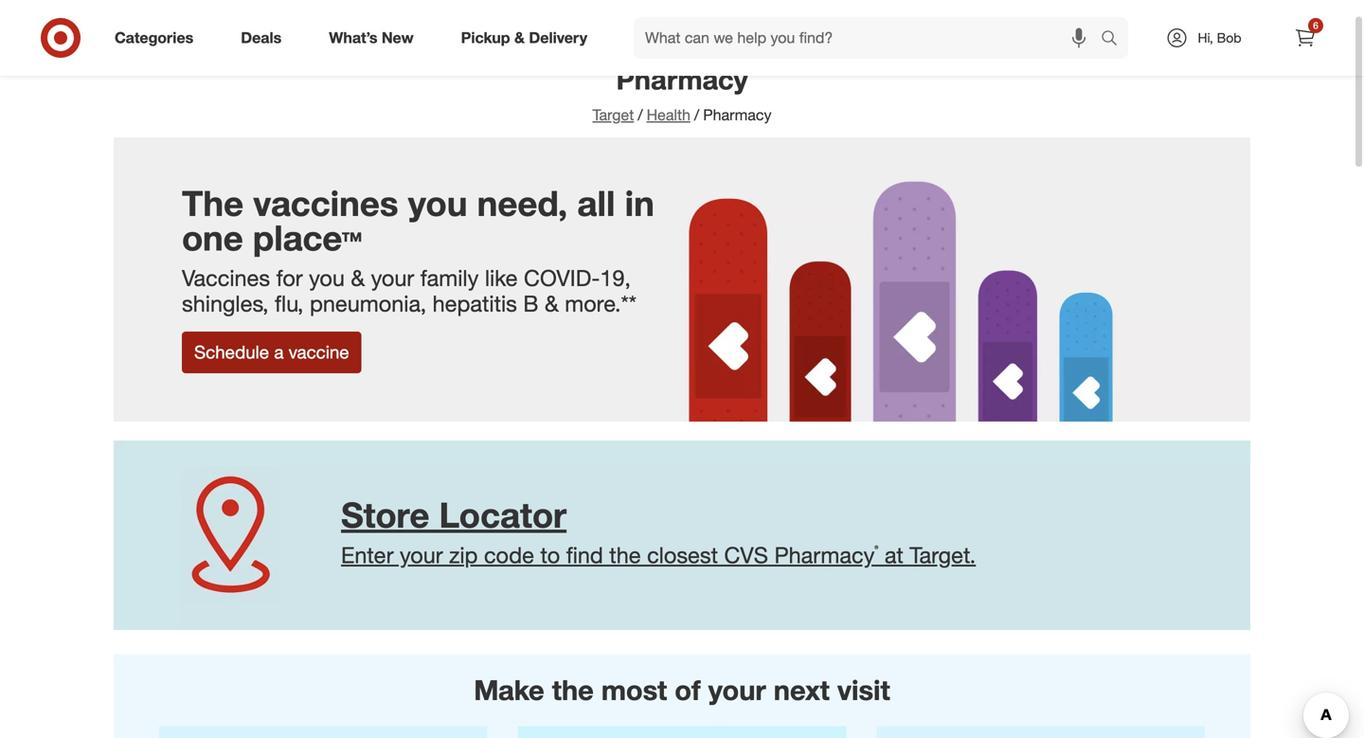 Task type: vqa. For each thing, say whether or not it's contained in the screenshot.
the topmost YOUR
yes



Task type: describe. For each thing, give the bounding box(es) containing it.
schedule a vaccine button
[[182, 332, 362, 373]]

health
[[647, 106, 691, 124]]

®
[[875, 542, 879, 559]]

1 vertical spatial pharmacy
[[703, 106, 772, 124]]

at
[[885, 542, 904, 569]]

zip
[[449, 542, 478, 569]]

categories link
[[99, 17, 217, 59]]

vaccines
[[182, 264, 270, 291]]

1 horizontal spatial you
[[408, 182, 468, 224]]

store locator enter your zip code to find the closest cvs pharmacy ® at target.
[[341, 494, 976, 569]]

6
[[1314, 19, 1319, 31]]

1 vertical spatial you
[[309, 264, 345, 291]]

pharmacy inside store locator enter your zip code to find the closest cvs pharmacy ® at target.
[[775, 542, 875, 569]]

2 / from the left
[[695, 106, 700, 124]]

in
[[625, 182, 655, 224]]

b
[[523, 290, 539, 317]]

all
[[577, 182, 615, 224]]

What can we help you find? suggestions appear below search field
[[634, 17, 1106, 59]]

what's new link
[[313, 17, 437, 59]]

hepatitis
[[433, 290, 517, 317]]

a
[[274, 341, 284, 363]]

covid-
[[524, 264, 600, 291]]

health link
[[647, 106, 691, 124]]

2 horizontal spatial &
[[545, 290, 559, 317]]

target.
[[910, 542, 976, 569]]

the vaccines you need, all in one place™ vaccines for you & your family like covid-19, shingles, flu, pneumonia, hepatitis b & more.**
[[182, 182, 655, 317]]

delivery
[[529, 28, 588, 47]]

vaccine
[[289, 341, 349, 363]]

deals link
[[225, 17, 305, 59]]

vaccines
[[253, 182, 398, 224]]

pickup
[[461, 28, 510, 47]]

19,
[[600, 264, 631, 291]]

place™
[[253, 217, 362, 259]]

make the most of your next visit
[[474, 673, 890, 707]]

6 link
[[1285, 17, 1327, 59]]

target
[[593, 106, 634, 124]]

need,
[[477, 182, 568, 224]]

1 horizontal spatial &
[[515, 28, 525, 47]]

for
[[276, 264, 303, 291]]

cvs
[[724, 542, 768, 569]]

the inside store locator enter your zip code to find the closest cvs pharmacy ® at target.
[[610, 542, 641, 569]]

0 horizontal spatial &
[[351, 264, 365, 291]]



Task type: locate. For each thing, give the bounding box(es) containing it.
/ right health
[[695, 106, 700, 124]]

pharmacy
[[616, 63, 748, 96], [703, 106, 772, 124], [775, 542, 875, 569]]

the right 'find'
[[610, 542, 641, 569]]

1 / from the left
[[638, 106, 643, 124]]

make
[[474, 673, 545, 707]]

pharmacy target / health / pharmacy
[[593, 63, 772, 124]]

visit
[[838, 673, 890, 707]]

your right of
[[709, 673, 766, 707]]

& right b
[[545, 290, 559, 317]]

&
[[515, 28, 525, 47], [351, 264, 365, 291], [545, 290, 559, 317]]

0 horizontal spatial the
[[552, 673, 594, 707]]

pharmacy left 'at'
[[775, 542, 875, 569]]

hi,
[[1198, 29, 1214, 46]]

0 horizontal spatial /
[[638, 106, 643, 124]]

/ right target at the left of page
[[638, 106, 643, 124]]

of
[[675, 673, 701, 707]]

schedule
[[194, 341, 269, 363]]

shingles,
[[182, 290, 269, 317]]

locator
[[439, 494, 567, 536]]

you
[[408, 182, 468, 224], [309, 264, 345, 291]]

find
[[566, 542, 603, 569]]

closest
[[647, 542, 718, 569]]

pharmacy up health
[[616, 63, 748, 96]]

your left family
[[371, 264, 414, 291]]

search button
[[1093, 17, 1138, 63]]

deals
[[241, 28, 282, 47]]

pneumonia,
[[310, 290, 427, 317]]

pharmacy right health
[[703, 106, 772, 124]]

target link
[[593, 106, 634, 124]]

pickup & delivery
[[461, 28, 588, 47]]

1 vertical spatial your
[[400, 542, 443, 569]]

pickup & delivery link
[[445, 17, 611, 59]]

bob
[[1217, 29, 1242, 46]]

0 vertical spatial you
[[408, 182, 468, 224]]

1 vertical spatial the
[[552, 673, 594, 707]]

2 vertical spatial pharmacy
[[775, 542, 875, 569]]

0 horizontal spatial you
[[309, 264, 345, 291]]

schedule a vaccine
[[194, 341, 349, 363]]

your inside the vaccines you need, all in one place™ vaccines for you & your family like covid-19, shingles, flu, pneumonia, hepatitis b & more.**
[[371, 264, 414, 291]]

the
[[610, 542, 641, 569], [552, 673, 594, 707]]

you right for
[[309, 264, 345, 291]]

what's
[[329, 28, 378, 47]]

search
[[1093, 30, 1138, 49]]

code
[[484, 542, 534, 569]]

to
[[541, 542, 560, 569]]

your left zip
[[400, 542, 443, 569]]

new
[[382, 28, 414, 47]]

like
[[485, 264, 518, 291]]

store
[[341, 494, 430, 536]]

enter
[[341, 542, 394, 569]]

your
[[371, 264, 414, 291], [400, 542, 443, 569], [709, 673, 766, 707]]

flu,
[[275, 290, 304, 317]]

the left most
[[552, 673, 594, 707]]

most
[[602, 673, 667, 707]]

family
[[420, 264, 479, 291]]

what's new
[[329, 28, 414, 47]]

& down place™
[[351, 264, 365, 291]]

0 vertical spatial the
[[610, 542, 641, 569]]

hi, bob
[[1198, 29, 1242, 46]]

your inside store locator enter your zip code to find the closest cvs pharmacy ® at target.
[[400, 542, 443, 569]]

/
[[638, 106, 643, 124], [695, 106, 700, 124]]

one
[[182, 217, 243, 259]]

the
[[182, 182, 244, 224]]

& right pickup at the left top
[[515, 28, 525, 47]]

next
[[774, 673, 830, 707]]

0 vertical spatial your
[[371, 264, 414, 291]]

1 horizontal spatial /
[[695, 106, 700, 124]]

2 vertical spatial your
[[709, 673, 766, 707]]

categories
[[115, 28, 194, 47]]

more.**
[[565, 290, 637, 317]]

1 horizontal spatial the
[[610, 542, 641, 569]]

you up family
[[408, 182, 468, 224]]

0 vertical spatial pharmacy
[[616, 63, 748, 96]]



